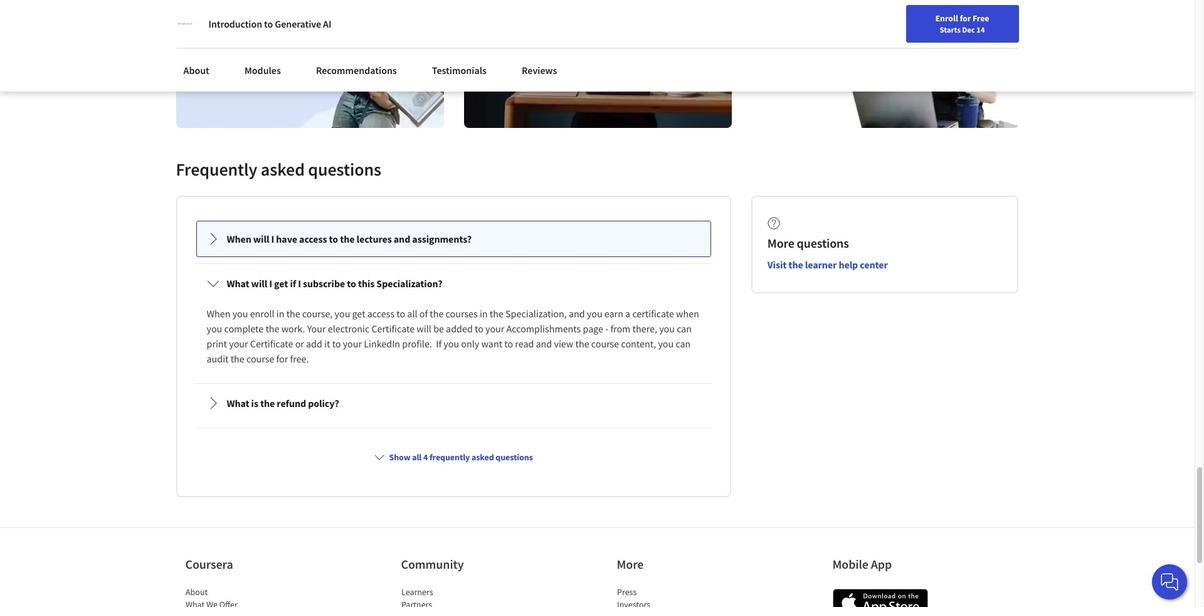 Task type: vqa. For each thing, say whether or not it's contained in the screenshot.
Grow
no



Task type: describe. For each thing, give the bounding box(es) containing it.
center
[[860, 259, 888, 271]]

1 vertical spatial certificate
[[250, 338, 293, 350]]

free.
[[290, 353, 309, 365]]

will inside the when you enroll in the course, you get access to all of the courses in the specialization, and you earn a certificate when you complete the work. your electronic certificate will be added to your accomplishments page - from there, you can print your certificate or add it to your linkedin profile.  if you only want to read and view the course content, you can audit the course for free.
[[417, 323, 431, 335]]

profile.
[[402, 338, 432, 350]]

what for what is the refund policy?
[[227, 397, 249, 410]]

to left 'generative'
[[264, 18, 273, 30]]

linkedin
[[364, 338, 400, 350]]

ai
[[323, 18, 331, 30]]

audit
[[207, 353, 229, 365]]

career
[[901, 14, 925, 26]]

to left this
[[347, 277, 356, 290]]

what will i get if i subscribe to this specialization?
[[227, 277, 443, 290]]

complete
[[224, 323, 264, 335]]

be
[[433, 323, 444, 335]]

more for more questions
[[768, 235, 794, 251]]

list item for coursera
[[185, 599, 292, 607]]

added
[[446, 323, 473, 335]]

when will i have access to the lectures and assignments?
[[227, 233, 472, 245]]

for inside the when you enroll in the course, you get access to all of the courses in the specialization, and you earn a certificate when you complete the work. your electronic certificate will be added to your accomplishments page - from there, you can print your certificate or add it to your linkedin profile.  if you only want to read and view the course content, you can audit the course for free.
[[276, 353, 288, 365]]

want
[[481, 338, 502, 350]]

this
[[358, 277, 375, 290]]

to right it
[[332, 338, 341, 350]]

the right of
[[430, 308, 444, 320]]

starts
[[940, 24, 961, 34]]

free
[[973, 13, 989, 24]]

enroll
[[250, 308, 274, 320]]

and inside dropdown button
[[394, 233, 410, 245]]

the right visit
[[789, 259, 803, 271]]

assignments?
[[412, 233, 472, 245]]

there,
[[633, 323, 657, 335]]

press
[[617, 587, 636, 598]]

modules
[[245, 64, 281, 77]]

enroll
[[935, 13, 958, 24]]

specialization?
[[377, 277, 443, 290]]

about for more
[[185, 587, 207, 598]]

find
[[847, 14, 863, 26]]

the up work.
[[286, 308, 300, 320]]

i for get
[[269, 277, 272, 290]]

find your new career
[[847, 14, 925, 26]]

recommendations
[[316, 64, 397, 77]]

1 vertical spatial can
[[676, 338, 691, 350]]

0 vertical spatial certificate
[[372, 323, 415, 335]]

introduction
[[209, 18, 262, 30]]

frequently
[[430, 452, 470, 463]]

the down page
[[575, 338, 589, 350]]

2 horizontal spatial and
[[569, 308, 585, 320]]

community
[[401, 557, 464, 572]]

learners list
[[401, 586, 508, 607]]

show all 4 frequently asked questions
[[389, 452, 533, 463]]

work.
[[281, 323, 305, 335]]

page
[[583, 323, 603, 335]]

mobile
[[833, 557, 869, 572]]

or
[[295, 338, 304, 350]]

all inside dropdown button
[[412, 452, 422, 463]]

press list
[[617, 586, 723, 607]]

more questions
[[768, 235, 849, 251]]

reviews link
[[514, 56, 565, 84]]

0 vertical spatial questions
[[308, 158, 381, 181]]

content,
[[621, 338, 656, 350]]

chat with us image
[[1160, 572, 1180, 592]]

about for frequently asked questions
[[183, 64, 209, 77]]

app
[[871, 557, 892, 572]]

you up the print
[[207, 323, 222, 335]]

download on the app store image
[[833, 589, 928, 607]]

the up the want
[[490, 308, 504, 320]]

generative
[[275, 18, 321, 30]]

frequently
[[176, 158, 257, 181]]

the down 'enroll'
[[266, 323, 279, 335]]

0 vertical spatial asked
[[261, 158, 305, 181]]

list item for more
[[617, 599, 723, 607]]

courses
[[446, 308, 478, 320]]

when for when will i have access to the lectures and assignments?
[[227, 233, 251, 245]]

your
[[307, 323, 326, 335]]

testimonials link
[[424, 56, 494, 84]]

1 horizontal spatial and
[[536, 338, 552, 350]]

if
[[290, 277, 296, 290]]

2 horizontal spatial questions
[[797, 235, 849, 251]]

to left of
[[397, 308, 405, 320]]

you down the certificate
[[659, 323, 675, 335]]

add
[[306, 338, 322, 350]]

your down electronic
[[343, 338, 362, 350]]

when will i have access to the lectures and assignments? button
[[197, 222, 710, 257]]

4
[[423, 452, 428, 463]]

about link for more
[[185, 587, 207, 598]]

0 vertical spatial can
[[677, 323, 692, 335]]

is
[[251, 397, 258, 410]]

to up only
[[475, 323, 483, 335]]

dec
[[962, 24, 975, 34]]

visit the learner help center link
[[768, 259, 888, 271]]

course,
[[302, 308, 333, 320]]

have
[[276, 233, 297, 245]]

earn
[[604, 308, 623, 320]]



Task type: locate. For each thing, give the bounding box(es) containing it.
0 horizontal spatial asked
[[261, 158, 305, 181]]

get inside the when you enroll in the course, you get access to all of the courses in the specialization, and you earn a certificate when you complete the work. your electronic certificate will be added to your accomplishments page - from there, you can print your certificate or add it to your linkedin profile.  if you only want to read and view the course content, you can audit the course for free.
[[352, 308, 365, 320]]

more for more
[[617, 557, 644, 572]]

and down accomplishments
[[536, 338, 552, 350]]

1 horizontal spatial in
[[480, 308, 488, 320]]

0 vertical spatial course
[[591, 338, 619, 350]]

you right content,
[[658, 338, 674, 350]]

0 vertical spatial what
[[227, 277, 249, 290]]

learners link
[[401, 587, 433, 598]]

from
[[610, 323, 631, 335]]

when left have
[[227, 233, 251, 245]]

more up the press link
[[617, 557, 644, 572]]

1 horizontal spatial access
[[367, 308, 395, 320]]

0 horizontal spatial and
[[394, 233, 410, 245]]

certificate
[[632, 308, 674, 320]]

visit the learner help center
[[768, 259, 888, 271]]

0 vertical spatial will
[[253, 233, 269, 245]]

modules link
[[237, 56, 288, 84]]

what is the refund policy? button
[[197, 386, 710, 421]]

and up page
[[569, 308, 585, 320]]

visit
[[768, 259, 787, 271]]

1 vertical spatial and
[[569, 308, 585, 320]]

collapsed list
[[192, 217, 715, 466]]

will for when
[[253, 233, 269, 245]]

0 horizontal spatial questions
[[308, 158, 381, 181]]

new
[[883, 14, 899, 26]]

1 horizontal spatial questions
[[496, 452, 533, 463]]

you up complete
[[232, 308, 248, 320]]

help
[[839, 259, 858, 271]]

questions
[[308, 158, 381, 181], [797, 235, 849, 251], [496, 452, 533, 463]]

0 vertical spatial access
[[299, 233, 327, 245]]

list item down press
[[617, 599, 723, 607]]

2 vertical spatial will
[[417, 323, 431, 335]]

it
[[324, 338, 330, 350]]

what
[[227, 277, 249, 290], [227, 397, 249, 410]]

0 vertical spatial for
[[960, 13, 971, 24]]

0 vertical spatial get
[[274, 277, 288, 290]]

only
[[461, 338, 479, 350]]

for left free.
[[276, 353, 288, 365]]

all left 4 at the left bottom
[[412, 452, 422, 463]]

1 vertical spatial more
[[617, 557, 644, 572]]

-
[[605, 323, 608, 335]]

1 vertical spatial get
[[352, 308, 365, 320]]

learners
[[401, 587, 433, 598]]

1 horizontal spatial more
[[768, 235, 794, 251]]

coursera
[[185, 557, 233, 572]]

what inside dropdown button
[[227, 277, 249, 290]]

1 vertical spatial for
[[276, 353, 288, 365]]

show all 4 frequently asked questions button
[[369, 446, 538, 469]]

asked inside dropdown button
[[472, 452, 494, 463]]

i right the if
[[298, 277, 301, 290]]

about down coursera
[[185, 587, 207, 598]]

the left lectures
[[340, 233, 355, 245]]

1 horizontal spatial course
[[591, 338, 619, 350]]

2 horizontal spatial list item
[[617, 599, 723, 607]]

about link down coursera
[[185, 587, 207, 598]]

frequently asked questions
[[176, 158, 381, 181]]

i for have
[[271, 233, 274, 245]]

in right the courses
[[480, 308, 488, 320]]

all inside the when you enroll in the course, you get access to all of the courses in the specialization, and you earn a certificate when you complete the work. your electronic certificate will be added to your accomplishments page - from there, you can print your certificate or add it to your linkedin profile.  if you only want to read and view the course content, you can audit the course for free.
[[407, 308, 417, 320]]

2 vertical spatial and
[[536, 338, 552, 350]]

what is the refund policy?
[[227, 397, 339, 410]]

lectures
[[357, 233, 392, 245]]

i left have
[[271, 233, 274, 245]]

more up visit
[[768, 235, 794, 251]]

2 list item from the left
[[401, 599, 508, 607]]

will for what
[[251, 277, 267, 290]]

1 vertical spatial when
[[207, 308, 230, 320]]

about link inside "list"
[[185, 587, 207, 598]]

about list
[[185, 586, 292, 607]]

i left the if
[[269, 277, 272, 290]]

more
[[768, 235, 794, 251], [617, 557, 644, 572]]

your up the want
[[485, 323, 504, 335]]

1 vertical spatial what
[[227, 397, 249, 410]]

1 vertical spatial about
[[185, 587, 207, 598]]

1 vertical spatial course
[[246, 353, 274, 365]]

and
[[394, 233, 410, 245], [569, 308, 585, 320], [536, 338, 552, 350]]

press link
[[617, 587, 636, 598]]

the right the audit
[[231, 353, 244, 365]]

0 horizontal spatial for
[[276, 353, 288, 365]]

asked
[[261, 158, 305, 181], [472, 452, 494, 463]]

for up dec
[[960, 13, 971, 24]]

when inside when will i have access to the lectures and assignments? dropdown button
[[227, 233, 251, 245]]

2 in from the left
[[480, 308, 488, 320]]

all left of
[[407, 308, 417, 320]]

1 horizontal spatial certificate
[[372, 323, 415, 335]]

subscribe
[[303, 277, 345, 290]]

english button
[[932, 0, 1007, 41]]

the right is
[[260, 397, 275, 410]]

will up 'enroll'
[[251, 277, 267, 290]]

2 vertical spatial questions
[[496, 452, 533, 463]]

what inside dropdown button
[[227, 397, 249, 410]]

and right lectures
[[394, 233, 410, 245]]

course
[[591, 338, 619, 350], [246, 353, 274, 365]]

0 horizontal spatial list item
[[185, 599, 292, 607]]

when for when you enroll in the course, you get access to all of the courses in the specialization, and you earn a certificate when you complete the work. your electronic certificate will be added to your accomplishments page - from there, you can print your certificate or add it to your linkedin profile.  if you only want to read and view the course content, you can audit the course for free.
[[207, 308, 230, 320]]

1 vertical spatial questions
[[797, 235, 849, 251]]

you up page
[[587, 308, 602, 320]]

enroll for free starts dec 14
[[935, 13, 989, 34]]

0 vertical spatial when
[[227, 233, 251, 245]]

course down complete
[[246, 353, 274, 365]]

certificate up linkedin
[[372, 323, 415, 335]]

get
[[274, 277, 288, 290], [352, 308, 365, 320]]

0 horizontal spatial in
[[276, 308, 284, 320]]

introduction to generative ai
[[209, 18, 331, 30]]

get inside dropdown button
[[274, 277, 288, 290]]

a
[[625, 308, 630, 320]]

find your new career link
[[840, 13, 932, 28]]

1 vertical spatial asked
[[472, 452, 494, 463]]

policy?
[[308, 397, 339, 410]]

learner
[[805, 259, 837, 271]]

can
[[677, 323, 692, 335], [676, 338, 691, 350]]

when
[[676, 308, 699, 320]]

the inside dropdown button
[[340, 233, 355, 245]]

course down - at the bottom right of page
[[591, 338, 619, 350]]

your down complete
[[229, 338, 248, 350]]

in right 'enroll'
[[276, 308, 284, 320]]

what up complete
[[227, 277, 249, 290]]

1 horizontal spatial asked
[[472, 452, 494, 463]]

about link for frequently asked questions
[[176, 56, 217, 84]]

view
[[554, 338, 573, 350]]

0 vertical spatial more
[[768, 235, 794, 251]]

list item down learners
[[401, 599, 508, 607]]

certificate down work.
[[250, 338, 293, 350]]

electronic
[[328, 323, 370, 335]]

opens in a new tab image
[[522, 444, 532, 454]]

0 horizontal spatial more
[[617, 557, 644, 572]]

3 list item from the left
[[617, 599, 723, 607]]

about link
[[176, 56, 217, 84], [185, 587, 207, 598]]

accomplishments
[[506, 323, 581, 335]]

refund
[[277, 397, 306, 410]]

what for what will i get if i subscribe to this specialization?
[[227, 277, 249, 290]]

None search field
[[179, 8, 480, 33]]

0 vertical spatial and
[[394, 233, 410, 245]]

about link down google cloud icon
[[176, 56, 217, 84]]

about
[[183, 64, 209, 77], [185, 587, 207, 598]]

1 in from the left
[[276, 308, 284, 320]]

show
[[389, 452, 410, 463]]

1 vertical spatial about link
[[185, 587, 207, 598]]

when up complete
[[207, 308, 230, 320]]

1 what from the top
[[227, 277, 249, 290]]

in
[[276, 308, 284, 320], [480, 308, 488, 320]]

access up linkedin
[[367, 308, 395, 320]]

access
[[299, 233, 327, 245], [367, 308, 395, 320]]

1 horizontal spatial get
[[352, 308, 365, 320]]

access inside dropdown button
[[299, 233, 327, 245]]

reviews
[[522, 64, 557, 77]]

0 vertical spatial about link
[[176, 56, 217, 84]]

will left be
[[417, 323, 431, 335]]

1 vertical spatial all
[[412, 452, 422, 463]]

for inside the "enroll for free starts dec 14"
[[960, 13, 971, 24]]

you up electronic
[[335, 308, 350, 320]]

if
[[436, 338, 442, 350]]

what will i get if i subscribe to this specialization? button
[[197, 266, 710, 301]]

get up electronic
[[352, 308, 365, 320]]

0 vertical spatial about
[[183, 64, 209, 77]]

14
[[977, 24, 985, 34]]

what left is
[[227, 397, 249, 410]]

testimonials
[[432, 64, 487, 77]]

mobile app
[[833, 557, 892, 572]]

get left the if
[[274, 277, 288, 290]]

the inside dropdown button
[[260, 397, 275, 410]]

english
[[954, 14, 985, 27]]

access right have
[[299, 233, 327, 245]]

list item down coursera
[[185, 599, 292, 607]]

the
[[340, 233, 355, 245], [789, 259, 803, 271], [286, 308, 300, 320], [430, 308, 444, 320], [490, 308, 504, 320], [266, 323, 279, 335], [575, 338, 589, 350], [231, 353, 244, 365], [260, 397, 275, 410]]

i
[[271, 233, 274, 245], [269, 277, 272, 290], [298, 277, 301, 290]]

when
[[227, 233, 251, 245], [207, 308, 230, 320]]

your right the find
[[865, 14, 881, 26]]

to left lectures
[[329, 233, 338, 245]]

list item
[[185, 599, 292, 607], [401, 599, 508, 607], [617, 599, 723, 607]]

recommendations link
[[308, 56, 404, 84]]

about down google cloud icon
[[183, 64, 209, 77]]

read
[[515, 338, 534, 350]]

specialization,
[[506, 308, 567, 320]]

questions inside show all 4 frequently asked questions dropdown button
[[496, 452, 533, 463]]

when inside the when you enroll in the course, you get access to all of the courses in the specialization, and you earn a certificate when you complete the work. your electronic certificate will be added to your accomplishments page - from there, you can print your certificate or add it to your linkedin profile.  if you only want to read and view the course content, you can audit the course for free.
[[207, 308, 230, 320]]

0 horizontal spatial certificate
[[250, 338, 293, 350]]

0 horizontal spatial course
[[246, 353, 274, 365]]

1 list item from the left
[[185, 599, 292, 607]]

0 horizontal spatial get
[[274, 277, 288, 290]]

1 vertical spatial access
[[367, 308, 395, 320]]

1 vertical spatial will
[[251, 277, 267, 290]]

2 what from the top
[[227, 397, 249, 410]]

1 horizontal spatial for
[[960, 13, 971, 24]]

of
[[419, 308, 428, 320]]

your
[[865, 14, 881, 26], [485, 323, 504, 335], [229, 338, 248, 350], [343, 338, 362, 350]]

list item for community
[[401, 599, 508, 607]]

you right if
[[444, 338, 459, 350]]

0 horizontal spatial access
[[299, 233, 327, 245]]

1 horizontal spatial list item
[[401, 599, 508, 607]]

print
[[207, 338, 227, 350]]

to
[[264, 18, 273, 30], [329, 233, 338, 245], [347, 277, 356, 290], [397, 308, 405, 320], [475, 323, 483, 335], [332, 338, 341, 350], [504, 338, 513, 350]]

0 vertical spatial all
[[407, 308, 417, 320]]

about inside "list"
[[185, 587, 207, 598]]

when you enroll in the course, you get access to all of the courses in the specialization, and you earn a certificate when you complete the work. your electronic certificate will be added to your accomplishments page - from there, you can print your certificate or add it to your linkedin profile.  if you only want to read and view the course content, you can audit the course for free.
[[207, 308, 701, 365]]

to left read
[[504, 338, 513, 350]]

google cloud image
[[176, 15, 193, 33]]

will left have
[[253, 233, 269, 245]]

for
[[960, 13, 971, 24], [276, 353, 288, 365]]

access inside the when you enroll in the course, you get access to all of the courses in the specialization, and you earn a certificate when you complete the work. your electronic certificate will be added to your accomplishments page - from there, you can print your certificate or add it to your linkedin profile.  if you only want to read and view the course content, you can audit the course for free.
[[367, 308, 395, 320]]



